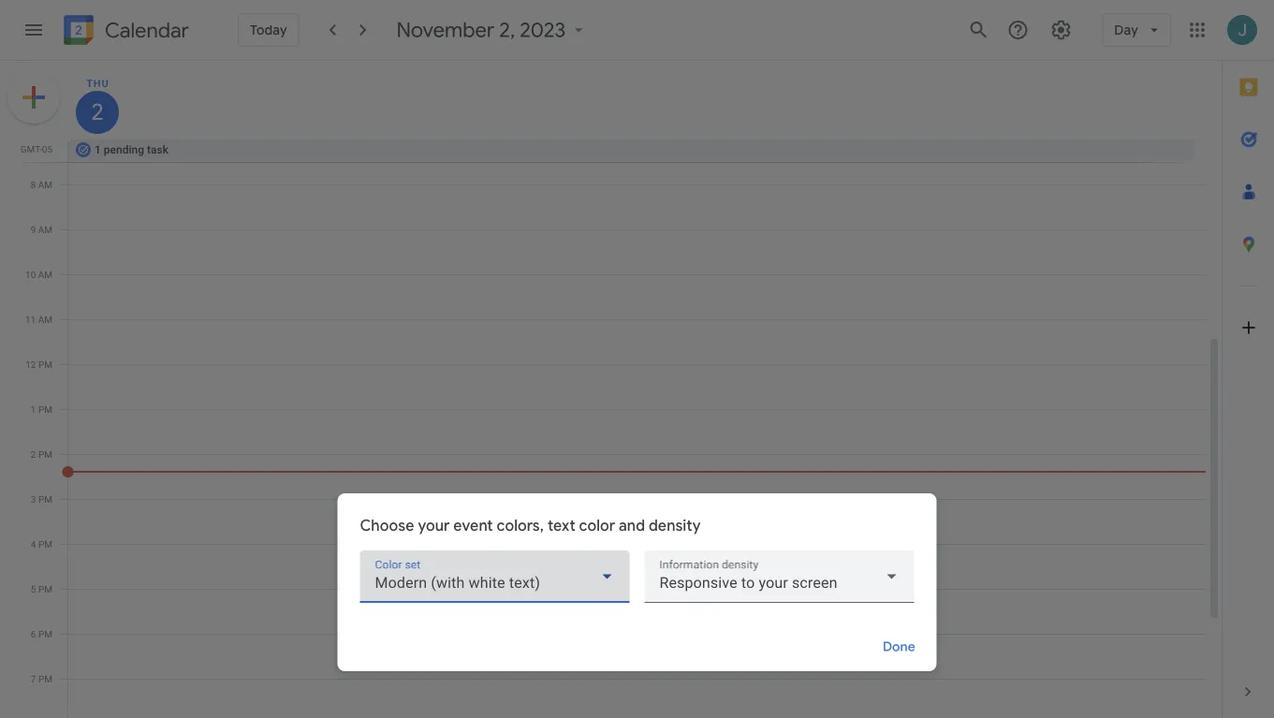 Task type: describe. For each thing, give the bounding box(es) containing it.
pm for 7 pm
[[38, 673, 52, 684]]

am for 8 am
[[38, 179, 52, 190]]

pm for 2 pm
[[38, 448, 52, 460]]

10 am
[[25, 269, 52, 280]]

choose
[[360, 516, 414, 535]]

colors,
[[497, 516, 544, 535]]

calendar element
[[60, 11, 189, 52]]

5
[[31, 583, 36, 594]]

4
[[31, 538, 36, 550]]

10
[[25, 269, 36, 280]]

2023
[[520, 17, 566, 43]]

done
[[883, 638, 916, 655]]

05
[[42, 143, 52, 154]]

am for 11 am
[[38, 314, 52, 325]]

2
[[31, 448, 36, 460]]

6
[[31, 628, 36, 639]]

1 pending task
[[95, 143, 168, 156]]

1 for 1 pending task
[[95, 143, 101, 156]]

today
[[250, 22, 287, 38]]

4 pm
[[31, 538, 52, 550]]

pm for 12 pm
[[38, 359, 52, 370]]

8 am
[[31, 179, 52, 190]]

6 pm
[[31, 628, 52, 639]]

am for 9 am
[[38, 224, 52, 235]]

pm for 1 pm
[[38, 404, 52, 415]]

choose your event colors, text color and density dialog
[[338, 493, 937, 671]]

today button
[[238, 13, 299, 47]]

9 am
[[31, 224, 52, 235]]

12
[[26, 359, 36, 370]]

5 pm
[[31, 583, 52, 594]]



Task type: locate. For each thing, give the bounding box(es) containing it.
pm right "3" on the left
[[38, 493, 52, 505]]

task
[[147, 143, 168, 156]]

2 pm
[[31, 448, 52, 460]]

1 pending task grid
[[0, 61, 1222, 718]]

1 left pending
[[95, 143, 101, 156]]

pm for 6 pm
[[38, 628, 52, 639]]

pm right 5
[[38, 583, 52, 594]]

and
[[619, 516, 645, 535]]

12 pm
[[26, 359, 52, 370]]

3
[[31, 493, 36, 505]]

1 vertical spatial 1
[[31, 404, 36, 415]]

6 pm from the top
[[38, 583, 52, 594]]

pending
[[104, 143, 144, 156]]

november 2, 2023
[[397, 17, 566, 43]]

am for 10 am
[[38, 269, 52, 280]]

november
[[397, 17, 495, 43]]

7 pm from the top
[[38, 628, 52, 639]]

am right 8
[[38, 179, 52, 190]]

am
[[38, 179, 52, 190], [38, 224, 52, 235], [38, 269, 52, 280], [38, 314, 52, 325]]

1 for 1 pm
[[31, 404, 36, 415]]

1 up '2'
[[31, 404, 36, 415]]

choose your event colors, text color and density
[[360, 516, 701, 535]]

7
[[31, 673, 36, 684]]

calendar
[[105, 17, 189, 44]]

2,
[[499, 17, 515, 43]]

tab list
[[1223, 61, 1274, 666]]

4 pm from the top
[[38, 493, 52, 505]]

1 inside button
[[95, 143, 101, 156]]

gmt-05
[[20, 143, 52, 154]]

pm
[[38, 359, 52, 370], [38, 404, 52, 415], [38, 448, 52, 460], [38, 493, 52, 505], [38, 538, 52, 550], [38, 583, 52, 594], [38, 628, 52, 639], [38, 673, 52, 684]]

3 pm from the top
[[38, 448, 52, 460]]

am right 11 on the top left of page
[[38, 314, 52, 325]]

gmt-
[[20, 143, 42, 154]]

pm right 7
[[38, 673, 52, 684]]

1 pm from the top
[[38, 359, 52, 370]]

pm right 12 in the left of the page
[[38, 359, 52, 370]]

1 pm
[[31, 404, 52, 415]]

calendar heading
[[101, 17, 189, 44]]

pm right 4
[[38, 538, 52, 550]]

11
[[25, 314, 36, 325]]

event
[[453, 516, 493, 535]]

your
[[418, 516, 450, 535]]

7 pm
[[31, 673, 52, 684]]

pm for 5 pm
[[38, 583, 52, 594]]

1 am from the top
[[38, 179, 52, 190]]

3 pm
[[31, 493, 52, 505]]

4 am from the top
[[38, 314, 52, 325]]

2 pm from the top
[[38, 404, 52, 415]]

8 pm from the top
[[38, 673, 52, 684]]

color
[[579, 516, 615, 535]]

0 vertical spatial 1
[[95, 143, 101, 156]]

9
[[31, 224, 36, 235]]

0 horizontal spatial 1
[[31, 404, 36, 415]]

am right the 10
[[38, 269, 52, 280]]

am right 9
[[38, 224, 52, 235]]

11 am
[[25, 314, 52, 325]]

done button
[[869, 624, 929, 669]]

november 2, 2023 button
[[389, 17, 596, 43]]

pm for 4 pm
[[38, 538, 52, 550]]

8
[[31, 179, 36, 190]]

pm right 6 at the bottom left of page
[[38, 628, 52, 639]]

pm up 2 pm at bottom left
[[38, 404, 52, 415]]

3 am from the top
[[38, 269, 52, 280]]

1
[[95, 143, 101, 156], [31, 404, 36, 415]]

1 pending task button
[[68, 139, 1195, 160]]

1 horizontal spatial 1
[[95, 143, 101, 156]]

None field
[[360, 550, 630, 603], [645, 550, 914, 603], [360, 550, 630, 603], [645, 550, 914, 603]]

text
[[548, 516, 576, 535]]

pm right '2'
[[38, 448, 52, 460]]

pm for 3 pm
[[38, 493, 52, 505]]

1 pending task row
[[60, 139, 1222, 162]]

density
[[649, 516, 701, 535]]

2 am from the top
[[38, 224, 52, 235]]

5 pm from the top
[[38, 538, 52, 550]]



Task type: vqa. For each thing, say whether or not it's contained in the screenshot.
3 PM's PM
yes



